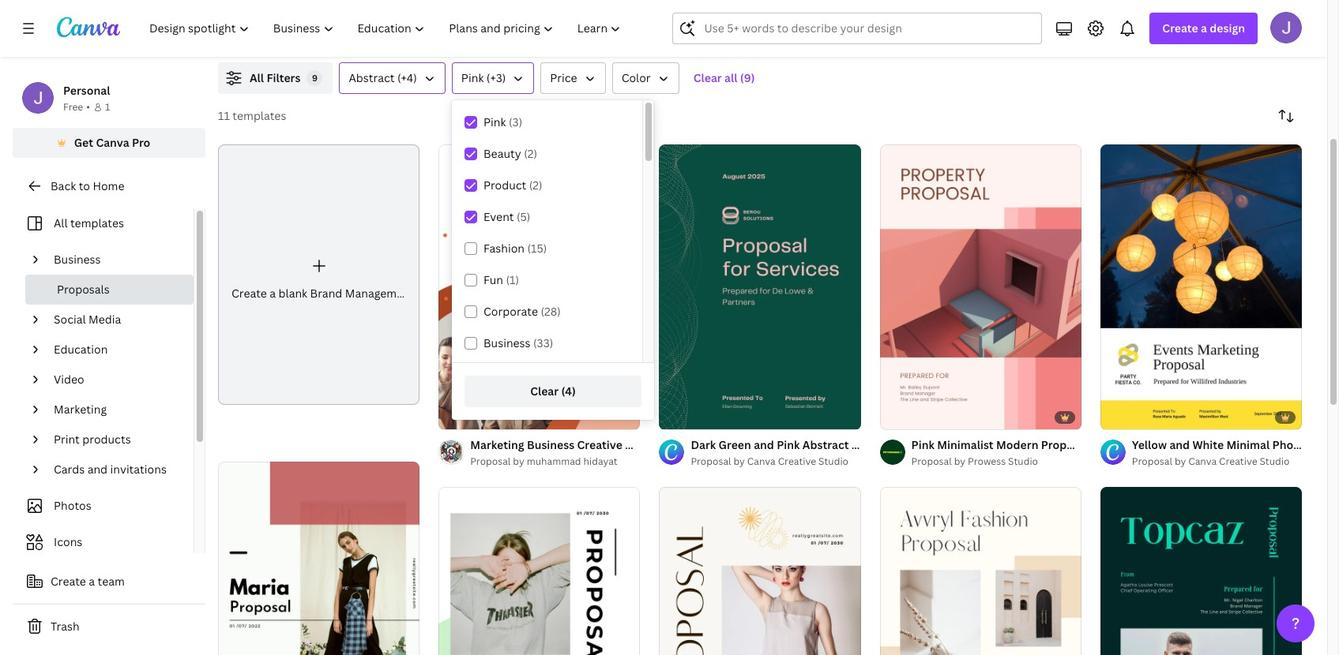 Task type: vqa. For each thing, say whether or not it's contained in the screenshot.
Home
yes



Task type: locate. For each thing, give the bounding box(es) containing it.
education
[[54, 342, 108, 357]]

2 horizontal spatial and
[[754, 438, 774, 453]]

0 vertical spatial clear
[[693, 70, 722, 85]]

photos
[[54, 499, 91, 514]]

2 horizontal spatial canva
[[1188, 455, 1217, 468]]

(2)
[[524, 146, 537, 161], [529, 178, 542, 193]]

(2) right beauty
[[524, 146, 537, 161]]

proposal up prowess
[[924, 438, 972, 453]]

business (33)
[[483, 336, 553, 351]]

abstract left the (+4)
[[349, 70, 395, 85]]

business up muhammad
[[527, 438, 574, 453]]

proposal by canva creative studio link for 1 of 12
[[1132, 454, 1302, 470]]

create a design button
[[1150, 13, 1258, 44]]

pink
[[461, 70, 484, 85], [483, 115, 506, 130], [625, 438, 648, 453], [777, 438, 800, 453], [911, 438, 935, 453]]

0 vertical spatial create
[[1162, 21, 1198, 36]]

photos link
[[22, 491, 184, 521]]

templates
[[233, 108, 286, 123], [70, 216, 124, 231]]

pink left (3)
[[483, 115, 506, 130]]

1 vertical spatial abstract
[[803, 438, 849, 453]]

clear left the (4)
[[530, 384, 559, 399]]

pink minimalist modern property proposal image
[[880, 145, 1081, 430]]

of left the 10
[[677, 411, 686, 423]]

all down back on the left of page
[[54, 216, 68, 231]]

creative inside dark green and pink abstract tech general proposal proposal by canva creative studio
[[778, 455, 816, 468]]

abstract inside dark green and pink abstract tech general proposal proposal by canva creative studio
[[803, 438, 849, 453]]

0 horizontal spatial of
[[677, 411, 686, 423]]

•
[[86, 100, 90, 114]]

and left orange
[[651, 438, 671, 453]]

create inside 'create a design' dropdown button
[[1162, 21, 1198, 36]]

(28)
[[541, 304, 561, 319]]

modern
[[996, 438, 1038, 453]]

create left blank
[[231, 286, 267, 301]]

price button
[[541, 62, 606, 94]]

templates right the 11
[[233, 108, 286, 123]]

4 by from the left
[[1175, 455, 1186, 468]]

marketing business creative pink and orange proposal image
[[439, 145, 640, 430]]

pink inside button
[[461, 70, 484, 85]]

1 horizontal spatial templates
[[233, 108, 286, 123]]

video
[[54, 372, 84, 387]]

marketing down the video
[[54, 402, 107, 417]]

and
[[651, 438, 671, 453], [754, 438, 774, 453], [87, 462, 108, 477]]

all left filters
[[250, 70, 264, 85]]

1 horizontal spatial create
[[231, 286, 267, 301]]

templates down 'back to home'
[[70, 216, 124, 231]]

tosca simple minimal project proposal image
[[1100, 488, 1302, 656]]

by inside the 'marketing business creative pink and orange proposal proposal by muhammad hidayat'
[[513, 455, 524, 468]]

corporate (28)
[[483, 304, 561, 319]]

(2) for beauty (2)
[[524, 146, 537, 161]]

1 for 1
[[105, 100, 110, 114]]

a for blank
[[270, 286, 276, 301]]

1 left the 10
[[670, 411, 675, 423]]

0 vertical spatial abstract
[[349, 70, 395, 85]]

0 horizontal spatial studio
[[819, 455, 849, 468]]

pink left (+3)
[[461, 70, 484, 85]]

a inside 'create a design' dropdown button
[[1201, 21, 1207, 36]]

trash link
[[13, 611, 205, 643]]

(4)
[[561, 384, 576, 399]]

1 vertical spatial (2)
[[529, 178, 542, 193]]

(2) for product (2)
[[529, 178, 542, 193]]

beige and black fashion minimal proposal image
[[659, 488, 861, 656]]

0 vertical spatial (2)
[[524, 146, 537, 161]]

0 horizontal spatial canva
[[96, 135, 129, 150]]

1 horizontal spatial clear
[[693, 70, 722, 85]]

1 vertical spatial create
[[231, 286, 267, 301]]

marketing up the proposal by muhammad hidayat link
[[470, 438, 524, 453]]

0 vertical spatial business
[[54, 252, 101, 267]]

of left 12 at the bottom right of the page
[[1118, 411, 1127, 423]]

blank
[[279, 286, 307, 301]]

a left design
[[1201, 21, 1207, 36]]

home
[[93, 179, 124, 194]]

2 horizontal spatial create
[[1162, 21, 1198, 36]]

personal
[[63, 83, 110, 98]]

prowess
[[968, 455, 1006, 468]]

create inside "create a blank brand management proposal" element
[[231, 286, 267, 301]]

0 horizontal spatial clear
[[530, 384, 559, 399]]

by inside proposal by canva creative studio link
[[1175, 455, 1186, 468]]

marketing for marketing business creative pink and orange proposal proposal by muhammad hidayat
[[470, 438, 524, 453]]

proposal
[[417, 286, 464, 301], [715, 438, 763, 453], [924, 438, 972, 453], [1091, 438, 1139, 453], [470, 455, 511, 468], [691, 455, 731, 468], [911, 455, 952, 468], [1132, 455, 1172, 468]]

9
[[312, 72, 318, 84]]

pink for pink (+3)
[[461, 70, 484, 85]]

2 vertical spatial business
[[527, 438, 574, 453]]

corporate
[[483, 304, 538, 319]]

1 horizontal spatial canva
[[747, 455, 776, 468]]

1 for 1 of 12
[[1111, 411, 1116, 423]]

templates for 11 templates
[[233, 108, 286, 123]]

2 vertical spatial a
[[89, 574, 95, 589]]

business up proposals
[[54, 252, 101, 267]]

and inside the 'marketing business creative pink and orange proposal proposal by muhammad hidayat'
[[651, 438, 671, 453]]

0 vertical spatial templates
[[233, 108, 286, 123]]

1 horizontal spatial marketing
[[470, 438, 524, 453]]

2 horizontal spatial 1
[[1111, 411, 1116, 423]]

proposal by canva creative studio link
[[691, 454, 861, 470], [1132, 454, 1302, 470]]

2 of from the left
[[1118, 411, 1127, 423]]

create
[[1162, 21, 1198, 36], [231, 286, 267, 301], [51, 574, 86, 589]]

(+3)
[[487, 70, 506, 85]]

studio
[[819, 455, 849, 468], [1008, 455, 1038, 468], [1260, 455, 1290, 468]]

muhammad
[[527, 455, 581, 468]]

proposal left fun
[[417, 286, 464, 301]]

clear all (9) button
[[685, 62, 763, 94]]

1 horizontal spatial abstract
[[803, 438, 849, 453]]

brand management proposal templates image
[[965, 0, 1302, 43], [1064, 0, 1203, 15]]

0 horizontal spatial templates
[[70, 216, 124, 231]]

brand
[[310, 286, 342, 301]]

proposal down dark
[[691, 455, 731, 468]]

business
[[54, 252, 101, 267], [483, 336, 531, 351], [527, 438, 574, 453]]

(2) right product
[[529, 178, 542, 193]]

canva inside dark green and pink abstract tech general proposal proposal by canva creative studio
[[747, 455, 776, 468]]

1 vertical spatial clear
[[530, 384, 559, 399]]

pink left orange
[[625, 438, 648, 453]]

dark green and pink abstract tech general proposal link
[[691, 437, 972, 454]]

all inside all templates link
[[54, 216, 68, 231]]

pink inside pink minimalist modern property proposal proposal by prowess studio
[[911, 438, 935, 453]]

by inside dark green and pink abstract tech general proposal proposal by canva creative studio
[[734, 455, 745, 468]]

beauty (2)
[[483, 146, 537, 161]]

create down icons
[[51, 574, 86, 589]]

a left blank
[[270, 286, 276, 301]]

2 by from the left
[[734, 455, 745, 468]]

a for team
[[89, 574, 95, 589]]

(9)
[[740, 70, 755, 85]]

1
[[105, 100, 110, 114], [670, 411, 675, 423], [1111, 411, 1116, 423]]

1 right • at left top
[[105, 100, 110, 114]]

a left the team
[[89, 574, 95, 589]]

None search field
[[673, 13, 1042, 44]]

3 by from the left
[[954, 455, 966, 468]]

0 vertical spatial marketing
[[54, 402, 107, 417]]

a
[[1201, 21, 1207, 36], [270, 286, 276, 301], [89, 574, 95, 589]]

1 horizontal spatial proposal by canva creative studio link
[[1132, 454, 1302, 470]]

2 horizontal spatial studio
[[1260, 455, 1290, 468]]

0 horizontal spatial create
[[51, 574, 86, 589]]

create inside create a team button
[[51, 574, 86, 589]]

1 studio from the left
[[819, 455, 849, 468]]

clear for clear all (9)
[[693, 70, 722, 85]]

clear inside clear all (9) button
[[693, 70, 722, 85]]

marketing business creative pink and orange proposal link
[[470, 437, 763, 454]]

proposal down 12 at the bottom right of the page
[[1132, 455, 1172, 468]]

0 horizontal spatial and
[[87, 462, 108, 477]]

2 horizontal spatial creative
[[1219, 455, 1257, 468]]

pink (+3)
[[461, 70, 506, 85]]

1 horizontal spatial a
[[270, 286, 276, 301]]

1 horizontal spatial all
[[250, 70, 264, 85]]

pink left minimalist
[[911, 438, 935, 453]]

fashion
[[483, 241, 525, 256]]

1 of from the left
[[677, 411, 686, 423]]

create a design
[[1162, 21, 1245, 36]]

studio inside pink minimalist modern property proposal proposal by prowess studio
[[1008, 455, 1038, 468]]

a inside "create a blank brand management proposal" element
[[270, 286, 276, 301]]

0 horizontal spatial 1
[[105, 100, 110, 114]]

marketing
[[54, 402, 107, 417], [470, 438, 524, 453]]

a inside create a team button
[[89, 574, 95, 589]]

0 vertical spatial all
[[250, 70, 264, 85]]

print products link
[[47, 425, 184, 455]]

clear for clear (4)
[[530, 384, 559, 399]]

1 vertical spatial a
[[270, 286, 276, 301]]

cards and invitations link
[[47, 455, 184, 485]]

1 horizontal spatial of
[[1118, 411, 1127, 423]]

1 vertical spatial all
[[54, 216, 68, 231]]

1 horizontal spatial 1
[[670, 411, 675, 423]]

media
[[89, 312, 121, 327]]

1 proposal by canva creative studio link from the left
[[691, 454, 861, 470]]

0 horizontal spatial all
[[54, 216, 68, 231]]

print products
[[54, 432, 131, 447]]

1 vertical spatial marketing
[[470, 438, 524, 453]]

1 horizontal spatial creative
[[778, 455, 816, 468]]

proposal by canva creative studio link for 1 of 10
[[691, 454, 861, 470]]

pink right green
[[777, 438, 800, 453]]

and inside dark green and pink abstract tech general proposal proposal by canva creative studio
[[754, 438, 774, 453]]

minimal fashion proposal image
[[439, 488, 640, 656]]

2 horizontal spatial a
[[1201, 21, 1207, 36]]

marketing link
[[47, 395, 184, 425]]

9 filter options selected element
[[307, 70, 323, 86]]

1 vertical spatial templates
[[70, 216, 124, 231]]

0 horizontal spatial proposal by canva creative studio link
[[691, 454, 861, 470]]

clear left all
[[693, 70, 722, 85]]

marketing inside the 'marketing business creative pink and orange proposal proposal by muhammad hidayat'
[[470, 438, 524, 453]]

2 studio from the left
[[1008, 455, 1038, 468]]

social media link
[[47, 305, 184, 335]]

abstract (+4)
[[349, 70, 417, 85]]

0 vertical spatial a
[[1201, 21, 1207, 36]]

abstract left tech
[[803, 438, 849, 453]]

0 horizontal spatial a
[[89, 574, 95, 589]]

filters
[[267, 70, 301, 85]]

proposal right orange
[[715, 438, 763, 453]]

studio inside dark green and pink abstract tech general proposal proposal by canva creative studio
[[819, 455, 849, 468]]

tech
[[852, 438, 877, 453]]

1 by from the left
[[513, 455, 524, 468]]

creative
[[577, 438, 622, 453], [778, 455, 816, 468], [1219, 455, 1257, 468]]

clear
[[693, 70, 722, 85], [530, 384, 559, 399]]

and right cards
[[87, 462, 108, 477]]

of for 12
[[1118, 411, 1127, 423]]

and right green
[[754, 438, 774, 453]]

1 vertical spatial business
[[483, 336, 531, 351]]

2 vertical spatial create
[[51, 574, 86, 589]]

back to home link
[[13, 171, 205, 202]]

business down corporate
[[483, 336, 531, 351]]

clear inside clear (4) button
[[530, 384, 559, 399]]

1 horizontal spatial and
[[651, 438, 671, 453]]

(3)
[[509, 115, 522, 130]]

2 proposal by canva creative studio link from the left
[[1132, 454, 1302, 470]]

0 horizontal spatial abstract
[[349, 70, 395, 85]]

minimalist
[[937, 438, 994, 453]]

0 horizontal spatial marketing
[[54, 402, 107, 417]]

1 left 12 at the bottom right of the page
[[1111, 411, 1116, 423]]

0 horizontal spatial creative
[[577, 438, 622, 453]]

canva
[[96, 135, 129, 150], [747, 455, 776, 468], [1188, 455, 1217, 468]]

proposal by prowess studio link
[[911, 454, 1081, 470]]

proposal down general
[[911, 455, 952, 468]]

1 horizontal spatial studio
[[1008, 455, 1038, 468]]

create left design
[[1162, 21, 1198, 36]]

pink for pink (3)
[[483, 115, 506, 130]]

business inside the 'marketing business creative pink and orange proposal proposal by muhammad hidayat'
[[527, 438, 574, 453]]

abstract inside abstract (+4) button
[[349, 70, 395, 85]]

11 templates
[[218, 108, 286, 123]]

general
[[879, 438, 922, 453]]

pink minimalist modern property proposal link
[[911, 437, 1139, 454]]

education link
[[47, 335, 184, 365]]

create a blank brand management proposal link
[[218, 145, 464, 405]]



Task type: describe. For each thing, give the bounding box(es) containing it.
dark
[[691, 438, 716, 453]]

canva inside proposal by canva creative studio link
[[1188, 455, 1217, 468]]

top level navigation element
[[139, 13, 635, 44]]

cards
[[54, 462, 85, 477]]

fun (1)
[[483, 273, 519, 288]]

11
[[218, 108, 230, 123]]

proposal down 1 of 12
[[1091, 438, 1139, 453]]

1 of 12
[[1111, 411, 1138, 423]]

color button
[[612, 62, 679, 94]]

property
[[1041, 438, 1089, 453]]

event (5)
[[483, 209, 530, 224]]

proposal by canva creative studio
[[1132, 455, 1290, 468]]

pink (3)
[[483, 115, 522, 130]]

color
[[621, 70, 651, 85]]

yellow and white minimal photocentric marketing proposal proposal image
[[1100, 145, 1302, 430]]

back to home
[[51, 179, 124, 194]]

1 of 12 link
[[1100, 145, 1302, 430]]

free
[[63, 100, 83, 114]]

by inside pink minimalist modern property proposal proposal by prowess studio
[[954, 455, 966, 468]]

event
[[483, 209, 514, 224]]

1 of 10 link
[[659, 145, 861, 430]]

to
[[79, 179, 90, 194]]

templates for all templates
[[70, 216, 124, 231]]

product (2)
[[483, 178, 542, 193]]

icons link
[[22, 528, 184, 558]]

1 brand management proposal templates image from the left
[[965, 0, 1302, 43]]

a for design
[[1201, 21, 1207, 36]]

products
[[82, 432, 131, 447]]

10
[[688, 411, 698, 423]]

Search search field
[[704, 13, 1032, 43]]

social
[[54, 312, 86, 327]]

dark green and pink abstract tech general proposal proposal by canva creative studio
[[691, 438, 972, 468]]

create a team button
[[13, 566, 205, 598]]

1 of 10
[[670, 411, 698, 423]]

trash
[[51, 619, 79, 634]]

marketing business creative pink and orange proposal proposal by muhammad hidayat
[[470, 438, 763, 468]]

free •
[[63, 100, 90, 114]]

business for business
[[54, 252, 101, 267]]

proposals
[[57, 282, 110, 297]]

proposal by muhammad hidayat link
[[470, 454, 640, 470]]

clear (4)
[[530, 384, 576, 399]]

(33)
[[533, 336, 553, 351]]

management
[[345, 286, 414, 301]]

create a blank brand management proposal
[[231, 286, 464, 301]]

dark green and pink abstract tech general proposal image
[[659, 145, 861, 430]]

pink minimalist modern property proposal proposal by prowess studio
[[911, 438, 1139, 468]]

(5)
[[517, 209, 530, 224]]

all templates link
[[22, 209, 184, 239]]

get canva pro
[[74, 135, 150, 150]]

clear all (9)
[[693, 70, 755, 85]]

(+4)
[[397, 70, 417, 85]]

print
[[54, 432, 80, 447]]

create a blank brand management proposal element
[[218, 145, 464, 405]]

pink (+3) button
[[452, 62, 534, 94]]

beige cream neutral minimal project proposal image
[[880, 488, 1081, 656]]

back
[[51, 179, 76, 194]]

create for create a blank brand management proposal
[[231, 286, 267, 301]]

video link
[[47, 365, 184, 395]]

pro
[[132, 135, 150, 150]]

clear (4) button
[[465, 376, 641, 408]]

pink inside the 'marketing business creative pink and orange proposal proposal by muhammad hidayat'
[[625, 438, 648, 453]]

minimal maria fashion proposal image
[[218, 462, 420, 656]]

create for create a design
[[1162, 21, 1198, 36]]

all for all templates
[[54, 216, 68, 231]]

cards and invitations
[[54, 462, 167, 477]]

(15)
[[527, 241, 547, 256]]

beauty
[[483, 146, 521, 161]]

business link
[[47, 245, 184, 275]]

2 brand management proposal templates image from the left
[[1064, 0, 1203, 15]]

design
[[1210, 21, 1245, 36]]

social media
[[54, 312, 121, 327]]

price
[[550, 70, 577, 85]]

invitations
[[110, 462, 167, 477]]

create a team
[[51, 574, 125, 589]]

icons
[[54, 535, 82, 550]]

pink for pink minimalist modern property proposal proposal by prowess studio
[[911, 438, 935, 453]]

of for 10
[[677, 411, 686, 423]]

creative inside the 'marketing business creative pink and orange proposal proposal by muhammad hidayat'
[[577, 438, 622, 453]]

all templates
[[54, 216, 124, 231]]

all filters
[[250, 70, 301, 85]]

3 studio from the left
[[1260, 455, 1290, 468]]

1 for 1 of 10
[[670, 411, 675, 423]]

Sort by button
[[1270, 100, 1302, 132]]

abstract (+4) button
[[339, 62, 445, 94]]

marketing for marketing
[[54, 402, 107, 417]]

get
[[74, 135, 93, 150]]

canva inside get canva pro button
[[96, 135, 129, 150]]

create for create a team
[[51, 574, 86, 589]]

pink inside dark green and pink abstract tech general proposal proposal by canva creative studio
[[777, 438, 800, 453]]

product
[[483, 178, 526, 193]]

all
[[724, 70, 737, 85]]

(1)
[[506, 273, 519, 288]]

all for all filters
[[250, 70, 264, 85]]

12
[[1129, 411, 1138, 423]]

business for business (33)
[[483, 336, 531, 351]]

fun
[[483, 273, 503, 288]]

get canva pro button
[[13, 128, 205, 158]]

jacob simon image
[[1270, 12, 1302, 43]]

fashion (15)
[[483, 241, 547, 256]]

proposal left muhammad
[[470, 455, 511, 468]]



